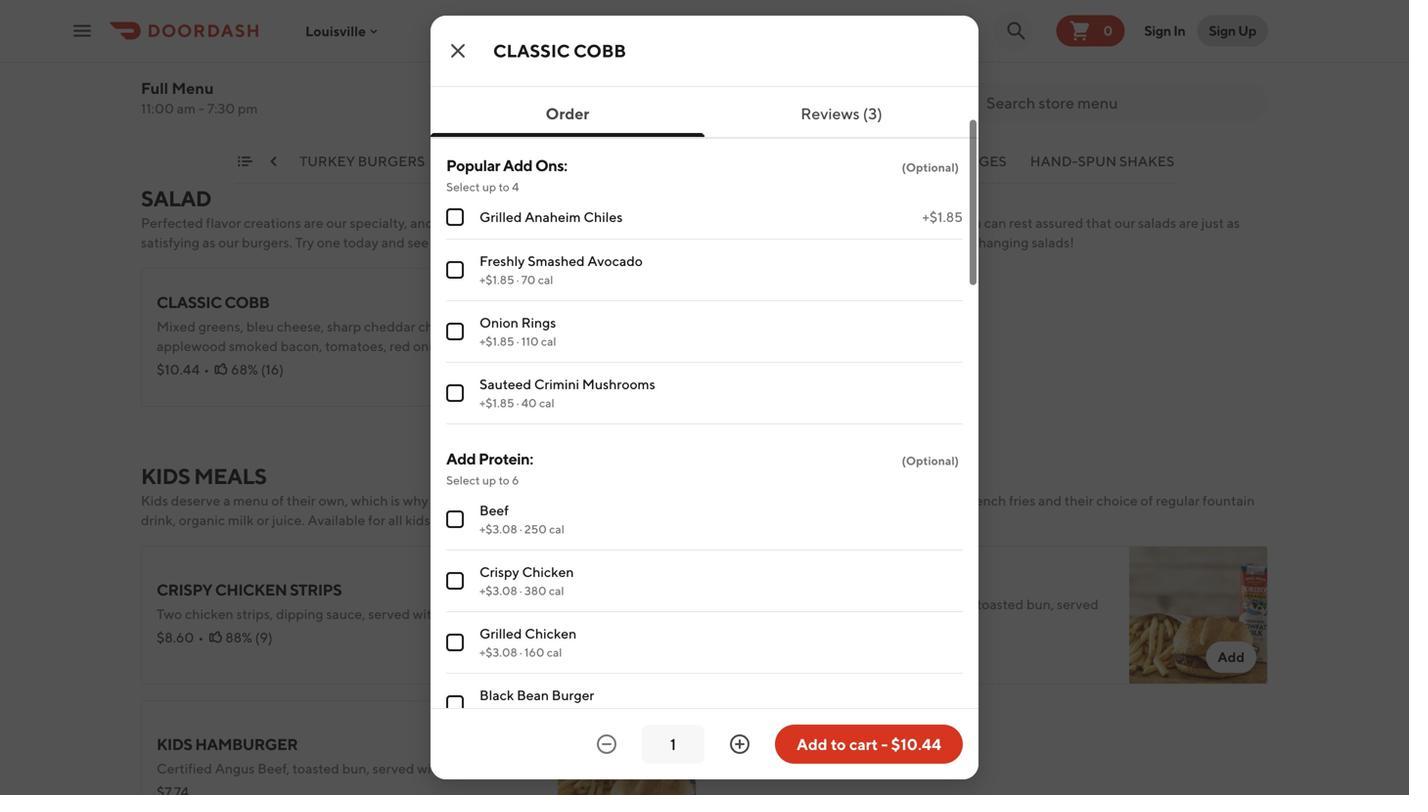 Task type: vqa. For each thing, say whether or not it's contained in the screenshot.
83% (18)
no



Task type: locate. For each thing, give the bounding box(es) containing it.
tomatoes,
[[325, 338, 387, 354]]

scorchin'
[[157, 15, 243, 34]]

1 horizontal spatial regular
[[1156, 493, 1200, 509]]

add
[[503, 156, 532, 175], [646, 371, 673, 387], [446, 450, 476, 468], [1218, 649, 1245, 665], [797, 735, 827, 754]]

+$1.85 inside onion rings +$1.85 · 110 cal
[[479, 335, 514, 348]]

0 horizontal spatial classic
[[157, 293, 222, 312]]

add button for mixed greens, bleu cheese, sharp cheddar cheese, fried egg, applewood smoked bacon, tomatoes, red onions, ranch. protein is not included. please customize to add protein of choice.
[[634, 364, 685, 395]]

grilled for grilled anaheim chiles
[[479, 209, 522, 225]]

2 (optional) from the top
[[902, 454, 959, 468]]

0 horizontal spatial cheese
[[449, 41, 496, 57]]

grilled
[[479, 209, 522, 225], [479, 626, 522, 642]]

$14.13 left reviews (3) button
[[728, 84, 766, 100]]

fries,
[[443, 606, 472, 622], [758, 616, 788, 632], [447, 761, 477, 777]]

smashed
[[931, 41, 986, 57], [157, 60, 212, 76]]

0 horizontal spatial bean
[[194, 41, 225, 57]]

cal right 110
[[541, 335, 556, 348]]

sauteed crimini mushrooms +$1.85 · 40 cal
[[479, 376, 655, 410]]

0 horizontal spatial sign
[[1144, 23, 1171, 39]]

drink. for angus
[[790, 616, 825, 632]]

baked
[[389, 60, 428, 76], [777, 60, 816, 76]]

1 vertical spatial create
[[298, 60, 337, 76]]

1 horizontal spatial smashed
[[931, 41, 986, 57]]

2 vertical spatial up
[[485, 493, 501, 509]]

2 +$3.08 from the top
[[479, 584, 517, 598]]

our right that
[[1115, 215, 1135, 231]]

crispy down "seasoned" at left
[[350, 60, 387, 76]]

a inside scorchin' hot mac & cheese black bean burger black bean patty, nasville hot seasoned mac n' cheese smashed on our grill to create a crispy baked cheese layer, american cheese, toasted bun
[[340, 60, 347, 76]]

a inside mac & cheese black bean burger black bean patty, mac n' cheese smashed on our grill to create a crispy baked cheese layer, american cheese, toasted bun $14.13
[[728, 60, 735, 76]]

0 vertical spatial (optional)
[[902, 160, 959, 174]]

bean down scorchin'
[[194, 41, 225, 57]]

grilled inside popular add ons: group
[[479, 209, 522, 225]]

cobb
[[574, 40, 626, 61], [224, 293, 269, 312]]

applewood
[[157, 338, 226, 354]]

is up all
[[391, 493, 400, 509]]

0 horizontal spatial regular
[[915, 493, 959, 509]]

0 vertical spatial select
[[446, 180, 480, 194]]

grill inside mac & cheese black bean burger black bean patty, mac n' cheese smashed on our grill to create a crispy baked cheese layer, american cheese, toasted bun $14.13
[[1031, 41, 1054, 57]]

2 layer, from the left
[[866, 60, 898, 76]]

drink,
[[141, 512, 176, 528]]

beef, inside certified angus beef, american cheese, toasted bun, served with fries, drink.
[[829, 596, 861, 613]]

0 vertical spatial smashed
[[931, 41, 986, 57]]

and down the whip
[[449, 512, 472, 528]]

layer, right close classic cobb icon
[[478, 60, 511, 76]]

cal right 180
[[547, 707, 562, 721]]

crispy up reviews (3) button
[[738, 60, 774, 76]]

1 select from the top
[[446, 180, 480, 194]]

-
[[198, 100, 204, 116], [881, 735, 888, 754]]

1 sign from the left
[[1144, 23, 1171, 39]]

burger
[[552, 687, 594, 704]]

on inside mac & cheese black bean burger black bean patty, mac n' cheese smashed on our grill to create a crispy baked cheese layer, american cheese, toasted bun $14.13
[[988, 41, 1004, 57]]

chicken up 160
[[525, 626, 577, 642]]

· left 380 at the bottom
[[520, 584, 522, 598]]

2 bean from the left
[[765, 41, 796, 57]]

sign left in in the right top of the page
[[1144, 23, 1171, 39]]

onion rings +$1.85 · 110 cal
[[479, 315, 556, 348]]

1 horizontal spatial layer,
[[866, 60, 898, 76]]

up up under.
[[485, 493, 501, 509]]

0 vertical spatial is
[[205, 358, 215, 374]]

bun, inside kids hamburger certified angus beef, toasted bun, served with fries, drink.
[[342, 761, 370, 777]]

regular left "french"
[[915, 493, 959, 509]]

1 horizontal spatial angus
[[786, 596, 826, 613]]

1 vertical spatial kids
[[157, 735, 192, 754]]

for inside kids meals kids deserve a menu of their own, which is why we whip up kid-friendly options to please even the pickiest eaters. served with regular french fries and their choice of regular fountain drink, organic milk or juice.    available for all kids 12 and under.
[[368, 512, 385, 528]]

add inside button
[[797, 735, 827, 754]]

fries, inside certified angus beef, american cheese, toasted bun, served with fries, drink.
[[758, 616, 788, 632]]

bean
[[194, 41, 225, 57], [765, 41, 796, 57]]

1 horizontal spatial patty,
[[799, 41, 834, 57]]

flavor
[[206, 215, 241, 231]]

strips,
[[236, 606, 273, 622]]

cal right "250"
[[549, 523, 564, 536]]

bun, for angus
[[1026, 596, 1054, 613]]

$14.13 inside mac & cheese black bean burger black bean patty, mac n' cheese smashed on our grill to create a crispy baked cheese layer, american cheese, toasted bun $14.13
[[728, 84, 766, 100]]

protein
[[157, 358, 203, 374]]

our up pm
[[233, 60, 254, 76]]

burger inside scorchin' hot mac & cheese black bean burger black bean patty, nasville hot seasoned mac n' cheese smashed on our grill to create a crispy baked cheese layer, american cheese, toasted bun
[[499, 15, 564, 34]]

$10.44 •
[[157, 362, 209, 378]]

crispy
[[479, 564, 519, 580]]

choice
[[1096, 493, 1138, 509]]

0 horizontal spatial create
[[298, 60, 337, 76]]

of up sauteed at the left top of the page
[[502, 358, 514, 374]]

1 horizontal spatial bun,
[[1026, 596, 1054, 613]]

& inside scorchin' hot mac & cheese black bean burger black bean patty, nasville hot seasoned mac n' cheese smashed on our grill to create a crispy baked cheese layer, american cheese, toasted bun
[[321, 15, 330, 34]]

1 vertical spatial grilled
[[479, 626, 522, 642]]

1 horizontal spatial certified
[[728, 596, 784, 613]]

1 horizontal spatial baked
[[777, 60, 816, 76]]

1 crispy from the left
[[350, 60, 387, 76]]

layer, inside scorchin' hot mac & cheese black bean burger black bean patty, nasville hot seasoned mac n' cheese smashed on our grill to create a crispy baked cheese layer, american cheese, toasted bun
[[478, 60, 511, 76]]

to left 6
[[498, 474, 510, 487]]

shakes
[[1119, 153, 1174, 169]]

0 horizontal spatial mac
[[282, 15, 318, 34]]

grilled up how
[[479, 209, 522, 225]]

crispy chicken strips two chicken strips, dipping sauce, served with fries, drink.
[[157, 581, 510, 622]]

2 their from the left
[[1064, 493, 1094, 509]]

70
[[521, 273, 536, 287]]

2 crispy from the left
[[738, 60, 774, 76]]

1 bean from the left
[[194, 41, 225, 57]]

toasted
[[1014, 60, 1061, 76], [269, 80, 316, 96], [977, 596, 1024, 613], [292, 761, 339, 777]]

0 horizontal spatial mac
[[406, 41, 433, 57]]

drink. inside certified angus beef, american cheese, toasted bun, served with fries, drink.
[[790, 616, 825, 632]]

select up the whip
[[446, 474, 480, 487]]

2 n' from the left
[[867, 41, 878, 57]]

1 vertical spatial american
[[157, 80, 216, 96]]

· left "250"
[[520, 523, 522, 536]]

+$3.08
[[479, 523, 517, 536], [479, 584, 517, 598], [479, 646, 517, 659], [479, 707, 517, 721]]

burger
[[499, 15, 564, 34], [945, 15, 1010, 34]]

2 grilled from the top
[[479, 626, 522, 642]]

• for classic
[[204, 362, 209, 378]]

kids up the "kids"
[[141, 464, 190, 489]]

1 horizontal spatial burger
[[945, 15, 1010, 34]]

3 +$3.08 from the top
[[479, 646, 517, 659]]

cobb up bleu
[[224, 293, 269, 312]]

smoked
[[229, 338, 278, 354]]

88%
[[225, 630, 252, 646]]

& inside mac & cheese black bean burger black bean patty, mac n' cheese smashed on our grill to create a crispy baked cheese layer, american cheese, toasted bun $14.13
[[767, 15, 776, 34]]

0 horizontal spatial salads
[[460, 215, 498, 231]]

1 vertical spatial grill
[[256, 60, 280, 76]]

pickiest
[[744, 493, 792, 509]]

bites
[[840, 234, 870, 250]]

1 horizontal spatial bean
[[765, 41, 796, 57]]

create inside scorchin' hot mac & cheese black bean burger black bean patty, nasville hot seasoned mac n' cheese smashed on our grill to create a crispy baked cheese layer, american cheese, toasted bun
[[298, 60, 337, 76]]

1 horizontal spatial cobb
[[574, 40, 626, 61]]

0 horizontal spatial angus
[[215, 761, 255, 777]]

2 burgers from the left
[[540, 153, 607, 169]]

2 cheese from the left
[[881, 41, 928, 57]]

patty,
[[228, 41, 263, 57], [799, 41, 834, 57]]

open menu image
[[70, 19, 94, 43]]

increase quantity by 1 image
[[728, 733, 751, 756]]

salads left just
[[1138, 215, 1176, 231]]

classic up mixed
[[157, 293, 222, 312]]

· left 40
[[517, 396, 519, 410]]

0 horizontal spatial $14.13
[[157, 84, 195, 100]]

1 cheese from the left
[[431, 60, 475, 76]]

2 cheese from the left
[[819, 60, 863, 76]]

to up item search search box
[[1057, 41, 1069, 57]]

0 horizontal spatial certified
[[157, 761, 212, 777]]

create down hot
[[298, 60, 337, 76]]

1 +$3.08 from the top
[[479, 523, 517, 536]]

mac
[[282, 15, 318, 34], [728, 15, 764, 34]]

not
[[217, 358, 238, 374]]

our up one
[[326, 215, 347, 231]]

of right bowls
[[881, 215, 894, 231]]

add to cart - $10.44
[[797, 735, 941, 754]]

french
[[962, 493, 1006, 509]]

1 vertical spatial classic
[[157, 293, 222, 312]]

+$3.08 inside beef +$3.08 · 250 cal
[[479, 523, 517, 536]]

freshly
[[479, 253, 525, 269]]

7:30
[[207, 100, 235, 116]]

kids inside kids hamburger certified angus beef, toasted bun, served with fries, drink.
[[157, 735, 192, 754]]

1 vertical spatial angus
[[215, 761, 255, 777]]

·
[[517, 273, 519, 287], [517, 335, 519, 348], [517, 396, 519, 410], [520, 523, 522, 536], [520, 584, 522, 598], [520, 646, 522, 659], [520, 707, 522, 721]]

0 vertical spatial beef,
[[829, 596, 861, 613]]

kids for meals
[[141, 464, 190, 489]]

0 horizontal spatial burger
[[499, 15, 564, 34]]

None checkbox
[[446, 208, 464, 226], [446, 323, 464, 341], [446, 634, 464, 652], [446, 208, 464, 226], [446, 323, 464, 341], [446, 634, 464, 652]]

create inside mac & cheese black bean burger black bean patty, mac n' cheese smashed on our grill to create a crispy baked cheese layer, american cheese, toasted bun $14.13
[[1072, 41, 1112, 57]]

1 horizontal spatial create
[[1072, 41, 1112, 57]]

bean inside mac & cheese black bean burger black bean patty, mac n' cheese smashed on our grill to create a crispy baked cheese layer, american cheese, toasted bun $14.13
[[898, 15, 942, 34]]

0 horizontal spatial as
[[202, 234, 215, 250]]

• left not
[[204, 362, 209, 378]]

1 burger from the left
[[499, 15, 564, 34]]

layer, inside mac & cheese black bean burger black bean patty, mac n' cheese smashed on our grill to create a crispy baked cheese layer, american cheese, toasted bun $14.13
[[866, 60, 898, 76]]

baked down "seasoned" at left
[[389, 60, 428, 76]]

crispy inside mac & cheese black bean burger black bean patty, mac n' cheese smashed on our grill to create a crispy baked cheese layer, american cheese, toasted bun $14.13
[[738, 60, 774, 76]]

mac
[[406, 41, 433, 57], [837, 41, 864, 57]]

juice.
[[272, 512, 305, 528]]

+$1.85 down sauteed at the left top of the page
[[479, 396, 514, 410]]

beverages
[[922, 153, 1007, 169]]

- right am
[[198, 100, 204, 116]]

2 horizontal spatial are
[[1179, 215, 1199, 231]]

0
[[1103, 23, 1113, 39]]

· inside "grilled chicken +$3.08 · 160 cal"
[[520, 646, 522, 659]]

louisville button
[[305, 23, 382, 39]]

1 vertical spatial as
[[202, 234, 215, 250]]

select inside 'popular add ons: select up to 4'
[[446, 180, 480, 194]]

served for angus
[[1057, 596, 1099, 613]]

0 vertical spatial cobb
[[574, 40, 626, 61]]

1 layer, from the left
[[478, 60, 511, 76]]

mixed
[[157, 318, 196, 335]]

Current quantity is 1 number field
[[654, 734, 693, 755]]

cal right 380 at the bottom
[[549, 584, 564, 598]]

2 cheese from the left
[[779, 15, 841, 34]]

patty, inside scorchin' hot mac & cheese black bean burger black bean patty, nasville hot seasoned mac n' cheese smashed on our grill to create a crispy baked cheese layer, american cheese, toasted bun
[[228, 41, 263, 57]]

0 horizontal spatial bun,
[[342, 761, 370, 777]]

cheese inside scorchin' hot mac & cheese black bean burger black bean patty, nasville hot seasoned mac n' cheese smashed on our grill to create a crispy baked cheese layer, american cheese, toasted bun
[[431, 60, 475, 76]]

$10.44 right "cart"
[[891, 735, 941, 754]]

None checkbox
[[446, 261, 464, 279], [446, 385, 464, 402], [446, 511, 464, 528], [446, 572, 464, 590], [446, 696, 464, 713], [446, 261, 464, 279], [446, 385, 464, 402], [446, 511, 464, 528], [446, 572, 464, 590], [446, 696, 464, 713]]

0 vertical spatial $10.44
[[157, 362, 200, 378]]

0 vertical spatial up
[[482, 180, 496, 194]]

1 horizontal spatial grill
[[1031, 41, 1054, 57]]

cheese
[[449, 41, 496, 57], [881, 41, 928, 57]]

fries, for hamburger
[[447, 761, 477, 777]]

are left no
[[501, 215, 521, 231]]

turkey burgers button
[[300, 152, 425, 183]]

burgers down order button
[[540, 153, 607, 169]]

up inside 'popular add ons: select up to 4'
[[482, 180, 496, 194]]

classic cobb mixed greens, bleu cheese, sharp cheddar cheese, fried egg, applewood smoked bacon, tomatoes, red onions, ranch. protein is not included. please customize to add protein of choice.
[[157, 293, 527, 393]]

kids cheeseburger image
[[1129, 546, 1268, 685]]

full menu 11:00 am - 7:30 pm
[[141, 79, 258, 116]]

cal right 160
[[547, 646, 562, 659]]

to inside mac & cheese black bean burger black bean patty, mac n' cheese smashed on our grill to create a crispy baked cheese layer, american cheese, toasted bun $14.13
[[1057, 41, 1069, 57]]

1 horizontal spatial cheese
[[779, 15, 841, 34]]

fries, inside kids hamburger certified angus beef, toasted bun, served with fries, drink.
[[447, 761, 477, 777]]

+$1.85 down freshly
[[479, 273, 514, 287]]

salad
[[141, 186, 211, 211]]

create down 0
[[1072, 41, 1112, 57]]

menu
[[172, 79, 214, 97]]

classic cobb
[[493, 40, 626, 61]]

crispy chicken strips image
[[558, 546, 697, 685]]

0 vertical spatial angus
[[786, 596, 826, 613]]

1 are from the left
[[304, 215, 323, 231]]

0 vertical spatial certified
[[728, 596, 784, 613]]

0 horizontal spatial n'
[[435, 41, 446, 57]]

to left 4
[[498, 180, 510, 194]]

to left "cart"
[[831, 735, 846, 754]]

0 vertical spatial on
[[988, 41, 1004, 57]]

cal right 70
[[538, 273, 553, 287]]

· left 70
[[517, 273, 519, 287]]

close classic cobb image
[[446, 39, 470, 63]]

1 vertical spatial up
[[482, 474, 496, 487]]

whip
[[452, 493, 482, 509]]

1 baked from the left
[[389, 60, 428, 76]]

up left 4
[[482, 180, 496, 194]]

baked inside mac & cheese black bean burger black bean patty, mac n' cheese smashed on our grill to create a crispy baked cheese layer, american cheese, toasted bun $14.13
[[777, 60, 816, 76]]

grilled for grilled chicken +$3.08 · 160 cal
[[479, 626, 522, 642]]

1 horizontal spatial &
[[767, 15, 776, 34]]

onion
[[479, 315, 518, 331]]

kids for hamburger
[[157, 735, 192, 754]]

1 horizontal spatial cheese
[[881, 41, 928, 57]]

bun, inside certified angus beef, american cheese, toasted bun, served with fries, drink.
[[1026, 596, 1054, 613]]

are up try
[[304, 215, 323, 231]]

of right choice
[[1140, 493, 1153, 509]]

reviews
[[801, 104, 860, 123]]

kids left the hamburger
[[157, 735, 192, 754]]

cobb inside 'classic cobb mixed greens, bleu cheese, sharp cheddar cheese, fried egg, applewood smoked bacon, tomatoes, red onions, ranch. protein is not included. please customize to add protein of choice.'
[[224, 293, 269, 312]]

· inside freshly smashed avocado +$1.85 · 70 cal
[[517, 273, 519, 287]]

0 horizontal spatial layer,
[[478, 60, 511, 76]]

avocado
[[587, 253, 643, 269]]

burgers up specialty,
[[358, 153, 425, 169]]

cheese up reviews
[[779, 15, 841, 34]]

2 patty, from the left
[[799, 41, 834, 57]]

bowls
[[842, 215, 879, 231]]

2 & from the left
[[767, 15, 776, 34]]

1 mac from the left
[[406, 41, 433, 57]]

2 vertical spatial american
[[864, 596, 924, 613]]

bun down hot
[[319, 80, 343, 96]]

served
[[1057, 596, 1099, 613], [368, 606, 410, 622], [372, 761, 414, 777]]

1 vertical spatial cobb
[[224, 293, 269, 312]]

• down "chicken"
[[198, 630, 204, 646]]

1 vertical spatial -
[[881, 735, 888, 754]]

cal right 40
[[539, 396, 554, 410]]

served inside certified angus beef, american cheese, toasted bun, served with fries, drink.
[[1057, 596, 1099, 613]]

chicken up 380 at the bottom
[[522, 564, 574, 580]]

· left 110
[[517, 335, 519, 348]]

friendly
[[529, 493, 576, 509]]

1 vertical spatial bun
[[319, 80, 343, 96]]

grilled down crispy chicken +$3.08 · 380 cal
[[479, 626, 522, 642]]

Item Search search field
[[986, 92, 1252, 114]]

1 horizontal spatial can
[[984, 215, 1006, 231]]

create
[[1072, 41, 1112, 57], [298, 60, 337, 76]]

4 +$3.08 from the top
[[479, 707, 517, 721]]

+$1.85 up game-
[[922, 209, 963, 225]]

our left 0 "button"
[[1007, 41, 1028, 57]]

1 salads from the left
[[460, 215, 498, 231]]

sign for sign in
[[1144, 23, 1171, 39]]

layer, up the (3)
[[866, 60, 898, 76]]

1 n' from the left
[[435, 41, 446, 57]]

up left 6
[[482, 474, 496, 487]]

chiles
[[583, 209, 623, 225]]

380
[[524, 584, 546, 598]]

1 patty, from the left
[[228, 41, 263, 57]]

rest
[[1009, 215, 1033, 231]]

cobb inside dialog
[[574, 40, 626, 61]]

0 horizontal spatial is
[[205, 358, 215, 374]]

1 cheese from the left
[[333, 15, 395, 34]]

1 vertical spatial bun,
[[342, 761, 370, 777]]

cobb for classic cobb mixed greens, bleu cheese, sharp cheddar cheese, fried egg, applewood smoked bacon, tomatoes, red onions, ranch. protein is not included. please customize to add protein of choice.
[[224, 293, 269, 312]]

grill left 0 "button"
[[1031, 41, 1054, 57]]

to left please
[[628, 493, 641, 509]]

bean inside scorchin' hot mac & cheese black bean burger black bean patty, nasville hot seasoned mac n' cheese smashed on our grill to create a crispy baked cheese layer, american cheese, toasted bun
[[194, 41, 225, 57]]

0 horizontal spatial smashed
[[157, 60, 212, 76]]

to down nasville
[[282, 60, 295, 76]]

with inside crispy chicken strips two chicken strips, dipping sauce, served with fries, drink.
[[413, 606, 440, 622]]

0 vertical spatial kids
[[141, 464, 190, 489]]

bun down 0 "button"
[[1064, 60, 1088, 76]]

cal inside onion rings +$1.85 · 110 cal
[[541, 335, 556, 348]]

2 mac from the left
[[728, 15, 764, 34]]

+$1.85 inside sauteed crimini mushrooms +$1.85 · 40 cal
[[479, 396, 514, 410]]

with inside kids hamburger certified angus beef, toasted bun, served with fries, drink.
[[417, 761, 444, 777]]

40
[[521, 396, 537, 410]]

0 horizontal spatial are
[[304, 215, 323, 231]]

toasted inside mac & cheese black bean burger black bean patty, mac n' cheese smashed on our grill to create a crispy baked cheese layer, american cheese, toasted bun $14.13
[[1014, 60, 1061, 76]]

1 vertical spatial $10.44
[[891, 735, 941, 754]]

· inside onion rings +$1.85 · 110 cal
[[517, 335, 519, 348]]

0 horizontal spatial cheese
[[431, 60, 475, 76]]

1 grilled from the top
[[479, 209, 522, 225]]

+$1.85 down onion
[[479, 335, 514, 348]]

chicken inside crispy chicken +$3.08 · 380 cal
[[522, 564, 574, 580]]

toasted inside kids hamburger certified angus beef, toasted bun, served with fries, drink.
[[292, 761, 339, 777]]

0 vertical spatial create
[[1072, 41, 1112, 57]]

can left yield
[[873, 234, 895, 250]]

0 horizontal spatial beef,
[[258, 761, 290, 777]]

sign in
[[1144, 23, 1185, 39]]

on left 0 "button"
[[988, 41, 1004, 57]]

1 vertical spatial can
[[873, 234, 895, 250]]

ranch.
[[460, 338, 499, 354]]

our
[[1007, 41, 1028, 57], [233, 60, 254, 76], [326, 215, 347, 231], [436, 215, 457, 231], [1115, 215, 1135, 231], [218, 234, 239, 250]]

1 (optional) from the top
[[902, 160, 959, 174]]

creations
[[244, 215, 301, 231]]

mac left close classic cobb icon
[[406, 41, 433, 57]]

to left the add
[[412, 358, 425, 374]]

0 horizontal spatial cheese
[[333, 15, 395, 34]]

or
[[257, 512, 269, 528]]

bean up reviews (3) button
[[765, 41, 796, 57]]

0 horizontal spatial bun
[[319, 80, 343, 96]]

2 select from the top
[[446, 474, 480, 487]]

cheese up "seasoned" at left
[[333, 15, 395, 34]]

salad perfected flavor creations are our specialty, and our salads are no exception. we have a strict policy against boring bowls of leaves, so you can rest assured that our salads are just as satisfying as our burgers. try one today and see for yourself how crisp ingredients and a knack for crafting flavorful bites can yield game-changing salads!
[[141, 186, 1240, 250]]

cheese, inside certified angus beef, american cheese, toasted bun, served with fries, drink.
[[926, 596, 974, 613]]

crisp
[[533, 234, 563, 250]]

served inside kids hamburger certified angus beef, toasted bun, served with fries, drink.
[[372, 761, 414, 777]]

+$3.08 left 160
[[479, 646, 517, 659]]

0 horizontal spatial for
[[368, 512, 385, 528]]

0 vertical spatial bun,
[[1026, 596, 1054, 613]]

add to cart - $10.44 button
[[775, 725, 963, 764]]

0 vertical spatial classic
[[493, 40, 570, 61]]

2 $14.13 from the left
[[728, 84, 766, 100]]

cobb up order button
[[574, 40, 626, 61]]

cheese inside scorchin' hot mac & cheese black bean burger black bean patty, nasville hot seasoned mac n' cheese smashed on our grill to create a crispy baked cheese layer, american cheese, toasted bun
[[449, 41, 496, 57]]

0 horizontal spatial baked
[[389, 60, 428, 76]]

(9)
[[255, 630, 273, 646]]

sign for sign up
[[1209, 23, 1236, 39]]

american
[[901, 60, 961, 76], [157, 80, 216, 96], [864, 596, 924, 613]]

+$3.08 down beef
[[479, 523, 517, 536]]

drink. inside kids hamburger certified angus beef, toasted bun, served with fries, drink.
[[479, 761, 514, 777]]

sign left the up
[[1209, 23, 1236, 39]]

their up juice. at the left of page
[[287, 493, 316, 509]]

1 & from the left
[[321, 15, 330, 34]]

knack
[[675, 234, 711, 250]]

chicken inside "grilled chicken +$3.08 · 160 cal"
[[525, 626, 577, 642]]

2 horizontal spatial black
[[728, 41, 763, 57]]

n' up the (3)
[[867, 41, 878, 57]]

0 horizontal spatial crispy
[[350, 60, 387, 76]]

250
[[524, 523, 547, 536]]

select down "popular"
[[446, 180, 480, 194]]

1 $14.13 from the left
[[157, 84, 195, 100]]

0 horizontal spatial on
[[214, 60, 230, 76]]

n'
[[435, 41, 446, 57], [867, 41, 878, 57]]

1 horizontal spatial burgers
[[540, 153, 607, 169]]

regular left fountain
[[1156, 493, 1200, 509]]

for left all
[[368, 512, 385, 528]]

mac inside mac & cheese black bean burger black bean patty, mac n' cheese smashed on our grill to create a crispy baked cheese layer, american cheese, toasted bun $14.13
[[728, 15, 764, 34]]

2 are from the left
[[501, 215, 521, 231]]

which
[[351, 493, 388, 509]]

1 vertical spatial add button
[[1206, 642, 1256, 673]]

black inside 'black bean burger +$3.08 · 180 cal'
[[479, 687, 514, 704]]

0 horizontal spatial grill
[[256, 60, 280, 76]]

classic up "order"
[[493, 40, 570, 61]]

1 horizontal spatial add button
[[1206, 642, 1256, 673]]

as right just
[[1227, 215, 1240, 231]]

1 horizontal spatial their
[[1064, 493, 1094, 509]]

for down policy
[[714, 234, 732, 250]]

to inside kids meals kids deserve a menu of their own, which is why we whip up kid-friendly options to please even the pickiest eaters. served with regular french fries and their choice of regular fountain drink, organic milk or juice.    available for all kids 12 and under.
[[628, 493, 641, 509]]

0 horizontal spatial burgers
[[358, 153, 425, 169]]

salads up 'yourself' on the top
[[460, 215, 498, 231]]

2 burger from the left
[[945, 15, 1010, 34]]

cal inside crispy chicken +$3.08 · 380 cal
[[549, 584, 564, 598]]

egg,
[[500, 318, 527, 335]]

1 horizontal spatial $10.44
[[891, 735, 941, 754]]

+$3.08 down "crispy" at the bottom left
[[479, 584, 517, 598]]

1 mac from the left
[[282, 15, 318, 34]]

add protein: group
[[446, 448, 963, 795]]

n' inside mac & cheese black bean burger black bean patty, mac n' cheese smashed on our grill to create a crispy baked cheese layer, american cheese, toasted bun $14.13
[[867, 41, 878, 57]]

even
[[687, 493, 717, 509]]

0 vertical spatial -
[[198, 100, 204, 116]]

1 horizontal spatial salads
[[1138, 215, 1176, 231]]

add
[[427, 358, 451, 374]]

on up full menu 11:00 am - 7:30 pm
[[214, 60, 230, 76]]

0 horizontal spatial -
[[198, 100, 204, 116]]

0 vertical spatial bun
[[1064, 60, 1088, 76]]

protein
[[454, 358, 499, 374]]

1 burgers from the left
[[358, 153, 425, 169]]

patty, down hot
[[228, 41, 263, 57]]

2 mac from the left
[[837, 41, 864, 57]]

grill down nasville
[[256, 60, 280, 76]]

can
[[984, 215, 1006, 231], [873, 234, 895, 250]]

you
[[958, 215, 981, 231]]

see
[[407, 234, 429, 250]]

+$3.08 left 180
[[479, 707, 517, 721]]

0 horizontal spatial bean
[[452, 15, 496, 34]]

toasted inside certified angus beef, american cheese, toasted bun, served with fries, drink.
[[977, 596, 1024, 613]]

88% (9)
[[225, 630, 273, 646]]

grilled inside "grilled chicken +$3.08 · 160 cal"
[[479, 626, 522, 642]]

2 horizontal spatial bean
[[898, 15, 942, 34]]

0 vertical spatial add button
[[634, 364, 685, 395]]

their left choice
[[1064, 493, 1094, 509]]

bean inside button
[[498, 153, 537, 169]]

american inside mac & cheese black bean burger black bean patty, mac n' cheese smashed on our grill to create a crispy baked cheese layer, american cheese, toasted bun $14.13
[[901, 60, 961, 76]]

2 baked from the left
[[777, 60, 816, 76]]

$10.44 down applewood
[[157, 362, 200, 378]]

0 horizontal spatial add button
[[634, 364, 685, 395]]

1 cheese from the left
[[449, 41, 496, 57]]

as down flavor
[[202, 234, 215, 250]]

· left 160
[[520, 646, 522, 659]]

certified inside kids hamburger certified angus beef, toasted bun, served with fries, drink.
[[157, 761, 212, 777]]

0 horizontal spatial patty,
[[228, 41, 263, 57]]

2 sign from the left
[[1209, 23, 1236, 39]]

1 vertical spatial chicken
[[525, 626, 577, 642]]

are left just
[[1179, 215, 1199, 231]]

1 horizontal spatial on
[[988, 41, 1004, 57]]



Task type: describe. For each thing, give the bounding box(es) containing it.
• for crispy
[[198, 630, 204, 646]]

the
[[720, 493, 741, 509]]

burgers inside the black bean burgers button
[[540, 153, 607, 169]]

burgers inside turkey burgers button
[[358, 153, 425, 169]]

classic cobb dialog
[[431, 0, 978, 795]]

grilled chicken image
[[148, 152, 276, 183]]

smashed
[[528, 253, 585, 269]]

beef +$3.08 · 250 cal
[[479, 502, 564, 536]]

cal inside beef +$3.08 · 250 cal
[[549, 523, 564, 536]]

160
[[524, 646, 544, 659]]

two
[[157, 606, 182, 622]]

no
[[523, 215, 539, 231]]

with inside kids meals kids deserve a menu of their own, which is why we whip up kid-friendly options to please even the pickiest eaters. served with regular french fries and their choice of regular fountain drink, organic milk or juice.    available for all kids 12 and under.
[[886, 493, 913, 509]]

+$3.08 inside crispy chicken +$3.08 · 380 cal
[[479, 584, 517, 598]]

cart
[[849, 735, 878, 754]]

seasoned
[[344, 41, 403, 57]]

our down flavor
[[218, 234, 239, 250]]

customize
[[346, 358, 409, 374]]

of inside salad perfected flavor creations are our specialty, and our salads are no exception. we have a strict policy against boring bowls of leaves, so you can rest assured that our salads are just as satisfying as our burgers. try one today and see for yourself how crisp ingredients and a knack for crafting flavorful bites can yield game-changing salads!
[[881, 215, 894, 231]]

with inside certified angus beef, american cheese, toasted bun, served with fries, drink.
[[728, 616, 755, 632]]

cheese inside mac & cheese black bean burger black bean patty, mac n' cheese smashed on our grill to create a crispy baked cheese layer, american cheese, toasted bun $14.13
[[881, 41, 928, 57]]

drink. for hamburger
[[479, 761, 514, 777]]

kid-
[[504, 493, 529, 509]]

eaters.
[[795, 493, 836, 509]]

smashed inside scorchin' hot mac & cheese black bean burger black bean patty, nasville hot seasoned mac n' cheese smashed on our grill to create a crispy baked cheese layer, american cheese, toasted bun
[[157, 60, 212, 76]]

why
[[403, 493, 428, 509]]

louisville
[[305, 23, 366, 39]]

exception.
[[542, 215, 607, 231]]

add protein: select up to 6
[[446, 450, 533, 487]]

sauce,
[[326, 606, 365, 622]]

mac inside scorchin' hot mac & cheese black bean burger black bean patty, nasville hot seasoned mac n' cheese smashed on our grill to create a crispy baked cheese layer, american cheese, toasted bun
[[406, 41, 433, 57]]

bun inside scorchin' hot mac & cheese black bean burger black bean patty, nasville hot seasoned mac n' cheese smashed on our grill to create a crispy baked cheese layer, american cheese, toasted bun
[[319, 80, 343, 96]]

crafting
[[734, 234, 783, 250]]

included.
[[241, 358, 299, 374]]

served for hamburger
[[372, 761, 414, 777]]

classic cobb image
[[558, 268, 697, 407]]

choice.
[[157, 377, 201, 393]]

our inside scorchin' hot mac & cheese black bean burger black bean patty, nasville hot seasoned mac n' cheese smashed on our grill to create a crispy baked cheese layer, american cheese, toasted bun
[[233, 60, 254, 76]]

on inside scorchin' hot mac & cheese black bean burger black bean patty, nasville hot seasoned mac n' cheese smashed on our grill to create a crispy baked cheese layer, american cheese, toasted bun
[[214, 60, 230, 76]]

decrease quantity by 1 image
[[595, 733, 618, 756]]

options
[[579, 493, 626, 509]]

bean inside mac & cheese black bean burger black bean patty, mac n' cheese smashed on our grill to create a crispy baked cheese layer, american cheese, toasted bun $14.13
[[765, 41, 796, 57]]

to inside 'popular add ons: select up to 4'
[[498, 180, 510, 194]]

we
[[431, 493, 449, 509]]

cal inside 'black bean burger +$3.08 · 180 cal'
[[547, 707, 562, 721]]

cal inside "grilled chicken +$3.08 · 160 cal"
[[547, 646, 562, 659]]

have
[[635, 215, 664, 231]]

n' inside scorchin' hot mac & cheese black bean burger black bean patty, nasville hot seasoned mac n' cheese smashed on our grill to create a crispy baked cheese layer, american cheese, toasted bun
[[435, 41, 446, 57]]

cheese, inside mac & cheese black bean burger black bean patty, mac n' cheese smashed on our grill to create a crispy baked cheese layer, american cheese, toasted bun $14.13
[[964, 60, 1011, 76]]

how
[[504, 234, 530, 250]]

just
[[1201, 215, 1224, 231]]

2 horizontal spatial for
[[714, 234, 732, 250]]

scorchin' hot mac & cheese black bean burger black bean patty, nasville hot seasoned mac n' cheese smashed on our grill to create a crispy baked cheese layer, american cheese, toasted bun
[[157, 15, 564, 96]]

toasted inside scorchin' hot mac & cheese black bean burger black bean patty, nasville hot seasoned mac n' cheese smashed on our grill to create a crispy baked cheese layer, american cheese, toasted bun
[[269, 80, 316, 96]]

flavorful
[[785, 234, 837, 250]]

· inside crispy chicken +$3.08 · 380 cal
[[520, 584, 522, 598]]

$10.44 inside add to cart - $10.44 button
[[891, 735, 941, 754]]

· inside sauteed crimini mushrooms +$1.85 · 40 cal
[[517, 396, 519, 410]]

own,
[[319, 493, 348, 509]]

cheese inside scorchin' hot mac & cheese black bean burger black bean patty, nasville hot seasoned mac n' cheese smashed on our grill to create a crispy baked cheese layer, american cheese, toasted bun
[[333, 15, 395, 34]]

1 horizontal spatial for
[[432, 234, 449, 250]]

angus inside kids hamburger certified angus beef, toasted bun, served with fries, drink.
[[215, 761, 255, 777]]

· inside 'black bean burger +$3.08 · 180 cal'
[[520, 707, 522, 721]]

chicken for crispy chicken
[[522, 564, 574, 580]]

classic for classic cobb
[[493, 40, 570, 61]]

kids
[[141, 493, 168, 509]]

cal inside sauteed crimini mushrooms +$1.85 · 40 cal
[[539, 396, 554, 410]]

american inside scorchin' hot mac & cheese black bean burger black bean patty, nasville hot seasoned mac n' cheese smashed on our grill to create a crispy baked cheese layer, american cheese, toasted bun
[[157, 80, 216, 96]]

hand-spun shakes button
[[1030, 152, 1174, 183]]

menu
[[233, 493, 269, 509]]

and down have
[[638, 234, 662, 250]]

is inside 'classic cobb mixed greens, bleu cheese, sharp cheddar cheese, fried egg, applewood smoked bacon, tomatoes, red onions, ranch. protein is not included. please customize to add protein of choice.'
[[205, 358, 215, 374]]

burgers.
[[242, 234, 292, 250]]

mac inside mac & cheese black bean burger black bean patty, mac n' cheese smashed on our grill to create a crispy baked cheese layer, american cheese, toasted bun $14.13
[[837, 41, 864, 57]]

sign in link
[[1132, 11, 1197, 50]]

strict
[[677, 215, 709, 231]]

game-
[[931, 234, 971, 250]]

black inside mac & cheese black bean burger black bean patty, mac n' cheese smashed on our grill to create a crispy baked cheese layer, american cheese, toasted bun $14.13
[[844, 15, 896, 34]]

to inside 'classic cobb mixed greens, bleu cheese, sharp cheddar cheese, fried egg, applewood smoked bacon, tomatoes, red onions, ranch. protein is not included. please customize to add protein of choice.'
[[412, 358, 425, 374]]

against
[[752, 215, 796, 231]]

black inside scorchin' hot mac & cheese black bean burger black bean patty, nasville hot seasoned mac n' cheese smashed on our grill to create a crispy baked cheese layer, american cheese, toasted bun
[[398, 15, 449, 34]]

- inside full menu 11:00 am - 7:30 pm
[[198, 100, 204, 116]]

cheese inside mac & cheese black bean burger black bean patty, mac n' cheese smashed on our grill to create a crispy baked cheese layer, american cheese, toasted bun $14.13
[[779, 15, 841, 34]]

beef, inside kids hamburger certified angus beef, toasted bun, served with fries, drink.
[[258, 761, 290, 777]]

and up see
[[410, 215, 434, 231]]

1 their from the left
[[287, 493, 316, 509]]

12
[[433, 512, 446, 528]]

to inside the add protein: select up to 6
[[498, 474, 510, 487]]

bun, for hamburger
[[342, 761, 370, 777]]

baked inside scorchin' hot mac & cheese black bean burger black bean patty, nasville hot seasoned mac n' cheese smashed on our grill to create a crispy baked cheese layer, american cheese, toasted bun
[[389, 60, 428, 76]]

(optional) for add protein:
[[902, 454, 959, 468]]

policy
[[712, 215, 749, 231]]

black inside mac & cheese black bean burger black bean patty, mac n' cheese smashed on our grill to create a crispy baked cheese layer, american cheese, toasted bun $14.13
[[728, 41, 763, 57]]

+$1.85 inside freshly smashed avocado +$1.85 · 70 cal
[[479, 273, 514, 287]]

bean
[[517, 687, 549, 704]]

scorchin' hot mac & cheese black bean burger image
[[558, 0, 697, 129]]

1 regular from the left
[[915, 493, 959, 509]]

0 vertical spatial as
[[1227, 215, 1240, 231]]

spun
[[1078, 153, 1117, 169]]

black inside button
[[449, 153, 495, 169]]

+$3.08 inside 'black bean burger +$3.08 · 180 cal'
[[479, 707, 517, 721]]

turkey burgers
[[300, 153, 425, 169]]

to inside scorchin' hot mac & cheese black bean burger black bean patty, nasville hot seasoned mac n' cheese smashed on our grill to create a crispy baked cheese layer, american cheese, toasted bun
[[282, 60, 295, 76]]

deserve
[[171, 493, 220, 509]]

3 are from the left
[[1179, 215, 1199, 231]]

fountain
[[1202, 493, 1255, 509]]

kids meals kids deserve a menu of their own, which is why we whip up kid-friendly options to please even the pickiest eaters. served with regular french fries and their choice of regular fountain drink, organic milk or juice.    available for all kids 12 and under.
[[141, 464, 1255, 528]]

mac & cheese black bean burger image
[[1129, 0, 1268, 129]]

110
[[521, 335, 539, 348]]

mac inside scorchin' hot mac & cheese black bean burger black bean patty, nasville hot seasoned mac n' cheese smashed on our grill to create a crispy baked cheese layer, american cheese, toasted bun
[[282, 15, 318, 34]]

mushrooms
[[582, 376, 655, 392]]

freshly smashed avocado +$1.85 · 70 cal
[[479, 253, 643, 287]]

order
[[546, 104, 589, 123]]

mac & cheese black bean burger black bean patty, mac n' cheese smashed on our grill to create a crispy baked cheese layer, american cheese, toasted bun $14.13
[[728, 15, 1112, 100]]

(optional) for popular add ons:
[[902, 160, 959, 174]]

to inside add to cart - $10.44 button
[[831, 735, 846, 754]]

under.
[[475, 512, 514, 528]]

+$3.08 inside "grilled chicken +$3.08 · 160 cal"
[[479, 646, 517, 659]]

is inside kids meals kids deserve a menu of their own, which is why we whip up kid-friendly options to please even the pickiest eaters. served with regular french fries and their choice of regular fountain drink, organic milk or juice.    available for all kids 12 and under.
[[391, 493, 400, 509]]

milk
[[228, 512, 254, 528]]

popular
[[446, 156, 500, 175]]

am
[[177, 100, 196, 116]]

kids
[[405, 512, 430, 528]]

greens,
[[198, 318, 244, 335]]

add button for certified angus beef, american cheese, toasted bun, served with fries, drink.
[[1206, 642, 1256, 673]]

fried
[[468, 318, 497, 335]]

beef
[[479, 502, 509, 519]]

up inside the add protein: select up to 6
[[482, 474, 496, 487]]

crispy chicken +$3.08 · 380 cal
[[479, 564, 574, 598]]

ons:
[[535, 156, 567, 175]]

grill inside scorchin' hot mac & cheese black bean burger black bean patty, nasville hot seasoned mac n' cheese smashed on our grill to create a crispy baked cheese layer, american cheese, toasted bun
[[256, 60, 280, 76]]

fries, for angus
[[758, 616, 788, 632]]

and down specialty,
[[381, 234, 405, 250]]

180
[[524, 707, 544, 721]]

order button
[[514, 94, 621, 133]]

bean inside scorchin' hot mac & cheese black bean burger black bean patty, nasville hot seasoned mac n' cheese smashed on our grill to create a crispy baked cheese layer, american cheese, toasted bun
[[452, 15, 496, 34]]

(16)
[[261, 362, 284, 378]]

up inside kids meals kids deserve a menu of their own, which is why we whip up kid-friendly options to please even the pickiest eaters. served with regular french fries and their choice of regular fountain drink, organic milk or juice.    available for all kids 12 and under.
[[485, 493, 501, 509]]

salads!
[[1032, 234, 1074, 250]]

· inside beef +$3.08 · 250 cal
[[520, 523, 522, 536]]

crispy inside scorchin' hot mac & cheese black bean burger black bean patty, nasville hot seasoned mac n' cheese smashed on our grill to create a crispy baked cheese layer, american cheese, toasted bun
[[350, 60, 387, 76]]

specialty,
[[350, 215, 407, 231]]

bun inside mac & cheese black bean burger black bean patty, mac n' cheese smashed on our grill to create a crispy baked cheese layer, american cheese, toasted bun $14.13
[[1064, 60, 1088, 76]]

our inside mac & cheese black bean burger black bean patty, mac n' cheese smashed on our grill to create a crispy baked cheese layer, american cheese, toasted bun $14.13
[[1007, 41, 1028, 57]]

$8.60 •
[[157, 630, 204, 646]]

0 horizontal spatial $10.44
[[157, 362, 200, 378]]

0 horizontal spatial can
[[873, 234, 895, 250]]

cheese, inside scorchin' hot mac & cheese black bean burger black bean patty, nasville hot seasoned mac n' cheese smashed on our grill to create a crispy baked cheese layer, american cheese, toasted bun
[[219, 80, 267, 96]]

sharp
[[327, 318, 361, 335]]

chicken for grilled chicken
[[525, 626, 577, 642]]

fries, inside crispy chicken strips two chicken strips, dipping sauce, served with fries, drink.
[[443, 606, 472, 622]]

certified inside certified angus beef, american cheese, toasted bun, served with fries, drink.
[[728, 596, 784, 613]]

onions,
[[413, 338, 458, 354]]

cheese inside mac & cheese black bean burger black bean patty, mac n' cheese smashed on our grill to create a crispy baked cheese layer, american cheese, toasted bun $14.13
[[819, 60, 863, 76]]

changing
[[971, 234, 1029, 250]]

please
[[302, 358, 343, 374]]

chicken
[[215, 581, 287, 599]]

hand-
[[1030, 153, 1078, 169]]

in
[[1173, 23, 1185, 39]]

classic for classic cobb mixed greens, bleu cheese, sharp cheddar cheese, fried egg, applewood smoked bacon, tomatoes, red onions, ranch. protein is not included. please customize to add protein of choice.
[[157, 293, 222, 312]]

kids hamburger certified angus beef, toasted bun, served with fries, drink.
[[157, 735, 514, 777]]

angus inside certified angus beef, american cheese, toasted bun, served with fries, drink.
[[786, 596, 826, 613]]

a inside kids meals kids deserve a menu of their own, which is why we whip up kid-friendly options to please even the pickiest eaters. served with regular french fries and their choice of regular fountain drink, organic milk or juice.    available for all kids 12 and under.
[[223, 493, 230, 509]]

black inside scorchin' hot mac & cheese black bean burger black bean patty, nasville hot seasoned mac n' cheese smashed on our grill to create a crispy baked cheese layer, american cheese, toasted bun
[[157, 41, 191, 57]]

and right fries
[[1038, 493, 1062, 509]]

hot
[[246, 15, 279, 34]]

smashed inside mac & cheese black bean burger black bean patty, mac n' cheese smashed on our grill to create a crispy baked cheese layer, american cheese, toasted bun $14.13
[[931, 41, 986, 57]]

reviews (3)
[[801, 104, 882, 123]]

select inside the add protein: select up to 6
[[446, 474, 480, 487]]

cal inside freshly smashed avocado +$1.85 · 70 cal
[[538, 273, 553, 287]]

hamburger
[[195, 735, 298, 754]]

2 regular from the left
[[1156, 493, 1200, 509]]

popular add ons: group
[[446, 155, 963, 425]]

cobb for classic cobb
[[574, 40, 626, 61]]

yourself
[[452, 234, 501, 250]]

pm
[[238, 100, 258, 116]]

our up 'yourself' on the top
[[436, 215, 457, 231]]

nasville
[[266, 41, 315, 57]]

kids hamburger image
[[558, 701, 697, 795]]

drink. inside crispy chicken strips two chicken strips, dipping sauce, served with fries, drink.
[[475, 606, 510, 622]]

perfected
[[141, 215, 203, 231]]

- inside button
[[881, 735, 888, 754]]

scroll menu navigation left image
[[266, 154, 282, 169]]

0 vertical spatial can
[[984, 215, 1006, 231]]

try
[[295, 234, 314, 250]]

2 salads from the left
[[1138, 215, 1176, 231]]

served inside crispy chicken strips two chicken strips, dipping sauce, served with fries, drink.
[[368, 606, 410, 622]]

6
[[512, 474, 519, 487]]

of up juice. at the left of page
[[271, 493, 284, 509]]



